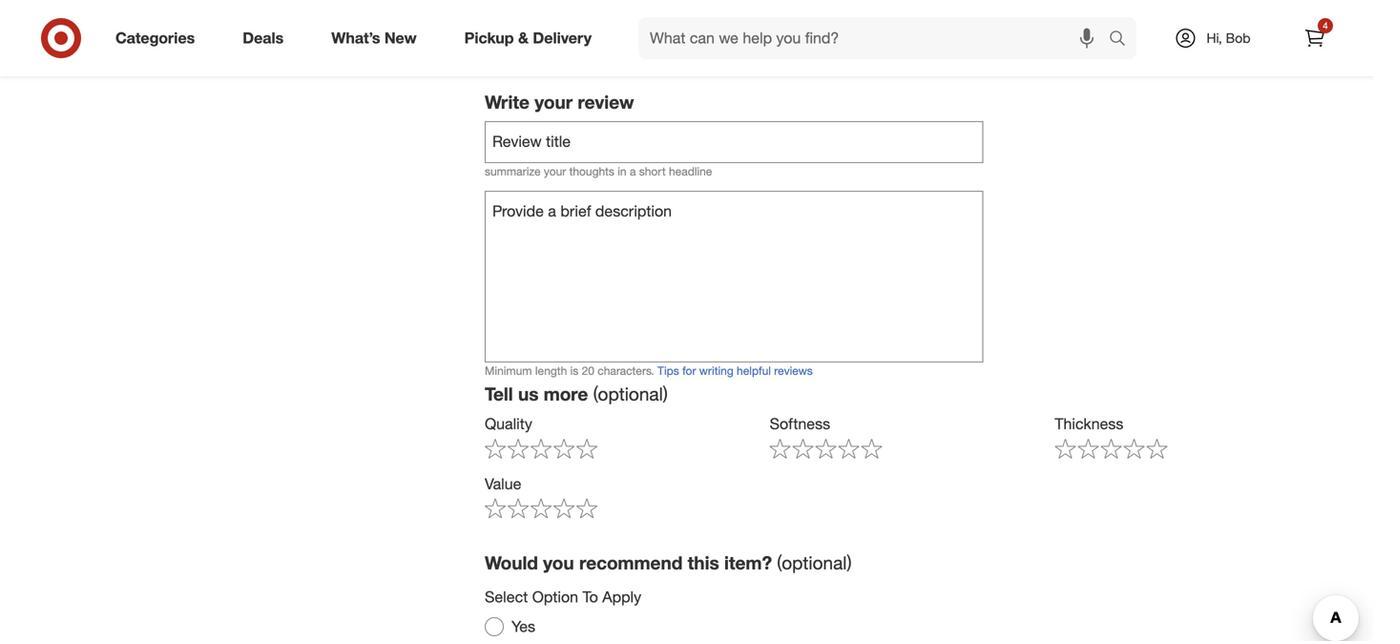 Task type: locate. For each thing, give the bounding box(es) containing it.
your right write
[[535, 91, 573, 113]]

select option to apply
[[485, 588, 642, 607]]

your left thoughts at the top left of the page
[[544, 164, 566, 179]]

length
[[535, 364, 567, 378]]

value
[[485, 475, 522, 493]]

more
[[544, 383, 588, 405]]

1 horizontal spatial (optional)
[[777, 553, 852, 574]]

in
[[618, 164, 627, 179]]

categories link
[[99, 17, 219, 59]]

delivery
[[533, 29, 592, 47]]

tips for writing helpful reviews button
[[658, 363, 813, 379]]

deals link
[[226, 17, 308, 59]]

softness
[[770, 415, 831, 433]]

new
[[385, 29, 417, 47]]

0 vertical spatial (optional)
[[593, 383, 668, 405]]

a
[[630, 164, 636, 179]]

what's
[[332, 29, 380, 47]]

your for summarize
[[544, 164, 566, 179]]

pickup & delivery link
[[448, 17, 616, 59]]

tell us more (optional)
[[485, 383, 668, 405]]

helpful
[[737, 364, 771, 378]]

search button
[[1101, 17, 1147, 63]]

write your review
[[485, 91, 634, 113]]

summarize your thoughts in a short headline
[[485, 164, 713, 179]]

hi,
[[1207, 30, 1223, 46]]

what's new
[[332, 29, 417, 47]]

None text field
[[485, 121, 984, 163]]

(optional) right "item?"
[[777, 553, 852, 574]]

0 vertical spatial your
[[535, 91, 573, 113]]

deals
[[243, 29, 284, 47]]

select
[[485, 588, 528, 607]]

(optional) down characters.
[[593, 383, 668, 405]]

20
[[582, 364, 595, 378]]

thickness
[[1055, 415, 1124, 433]]

Yes radio
[[485, 617, 504, 637]]

(optional)
[[593, 383, 668, 405], [777, 553, 852, 574]]

reviews
[[774, 364, 813, 378]]

what's new link
[[315, 17, 441, 59]]

would you recommend this item? (optional)
[[485, 553, 852, 574]]

0 horizontal spatial (optional)
[[593, 383, 668, 405]]

option
[[532, 588, 579, 607]]

is
[[571, 364, 579, 378]]

this
[[688, 553, 720, 574]]

hi, bob
[[1207, 30, 1251, 46]]

pickup
[[465, 29, 514, 47]]

None text field
[[485, 191, 984, 363]]

1 vertical spatial your
[[544, 164, 566, 179]]

thoughts
[[570, 164, 615, 179]]

yes
[[512, 618, 536, 636]]

writing
[[700, 364, 734, 378]]

your
[[535, 91, 573, 113], [544, 164, 566, 179]]

What can we help you find? suggestions appear below search field
[[639, 17, 1114, 59]]

characters.
[[598, 364, 655, 378]]

recommend
[[579, 553, 683, 574]]



Task type: describe. For each thing, give the bounding box(es) containing it.
apply
[[603, 588, 642, 607]]

4 link
[[1295, 17, 1337, 59]]

item?
[[725, 553, 772, 574]]

pickup & delivery
[[465, 29, 592, 47]]

to
[[583, 588, 598, 607]]

tell
[[485, 383, 513, 405]]

minimum
[[485, 364, 532, 378]]

short
[[639, 164, 666, 179]]

us
[[518, 383, 539, 405]]

4
[[1323, 20, 1329, 32]]

minimum length is 20 characters. tips for writing helpful reviews
[[485, 364, 813, 378]]

write
[[485, 91, 530, 113]]

categories
[[116, 29, 195, 47]]

&
[[518, 29, 529, 47]]

review
[[578, 91, 634, 113]]

your for write
[[535, 91, 573, 113]]

headline
[[669, 164, 713, 179]]

would
[[485, 553, 538, 574]]

search
[[1101, 31, 1147, 49]]

quality
[[485, 415, 533, 433]]

you
[[543, 553, 574, 574]]

1 vertical spatial (optional)
[[777, 553, 852, 574]]

bob
[[1226, 30, 1251, 46]]

tips
[[658, 364, 680, 378]]

for
[[683, 364, 696, 378]]

summarize
[[485, 164, 541, 179]]



Task type: vqa. For each thing, say whether or not it's contained in the screenshot.
")"
no



